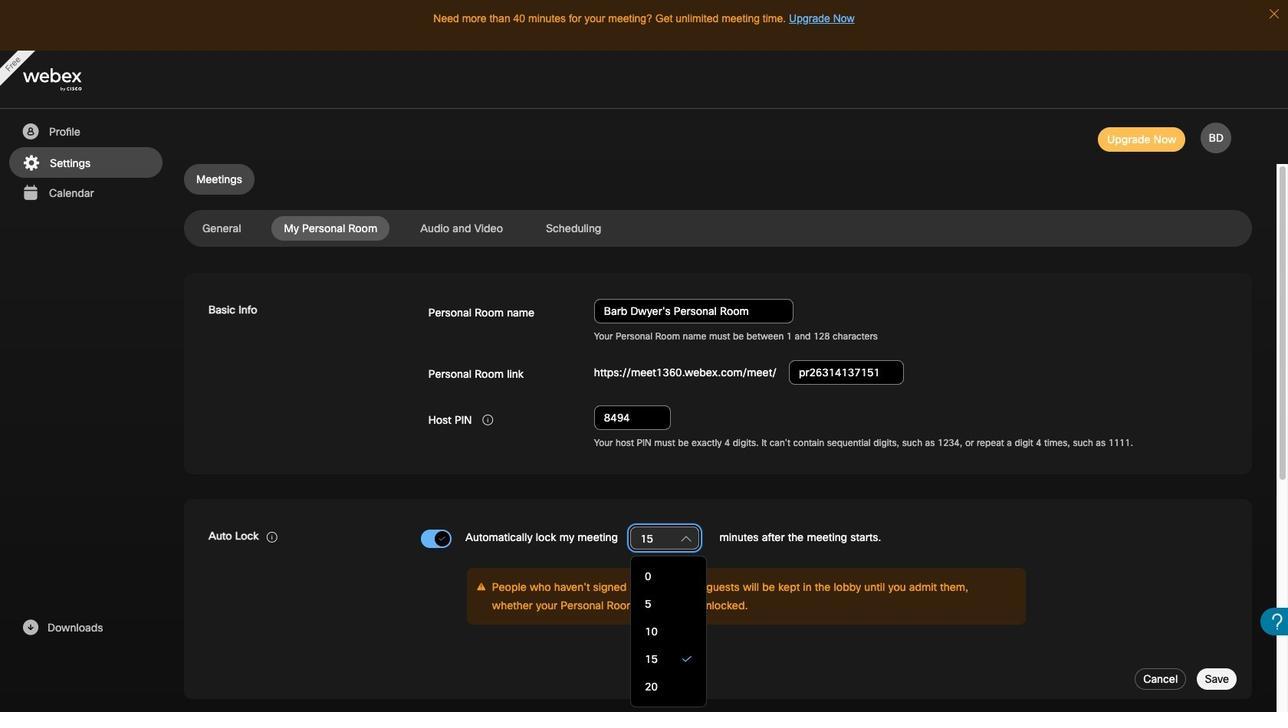 Task type: describe. For each thing, give the bounding box(es) containing it.
mds content download_filled image
[[21, 619, 40, 638]]

2 tab list from the top
[[184, 216, 1253, 241]]

mds meetings_filled image
[[21, 184, 40, 203]]

cisco webex image
[[23, 69, 115, 92]]



Task type: locate. For each thing, give the bounding box(es) containing it.
mds people circle_filled image
[[21, 123, 40, 141]]

alert
[[594, 331, 1228, 344]]

list box
[[638, 563, 700, 701]]

mds settings_filled image
[[21, 154, 41, 173]]

banner
[[0, 51, 1289, 109]]

tab list
[[184, 164, 1253, 195], [184, 216, 1253, 241]]

mds check_bold image
[[439, 534, 446, 544]]

0 vertical spatial tab list
[[184, 164, 1253, 195]]

None text field
[[594, 299, 794, 324], [789, 361, 904, 385], [594, 406, 671, 431], [594, 299, 794, 324], [789, 361, 904, 385], [594, 406, 671, 431]]

1 tab list from the top
[[184, 164, 1253, 195]]

1 vertical spatial tab list
[[184, 216, 1253, 241]]



